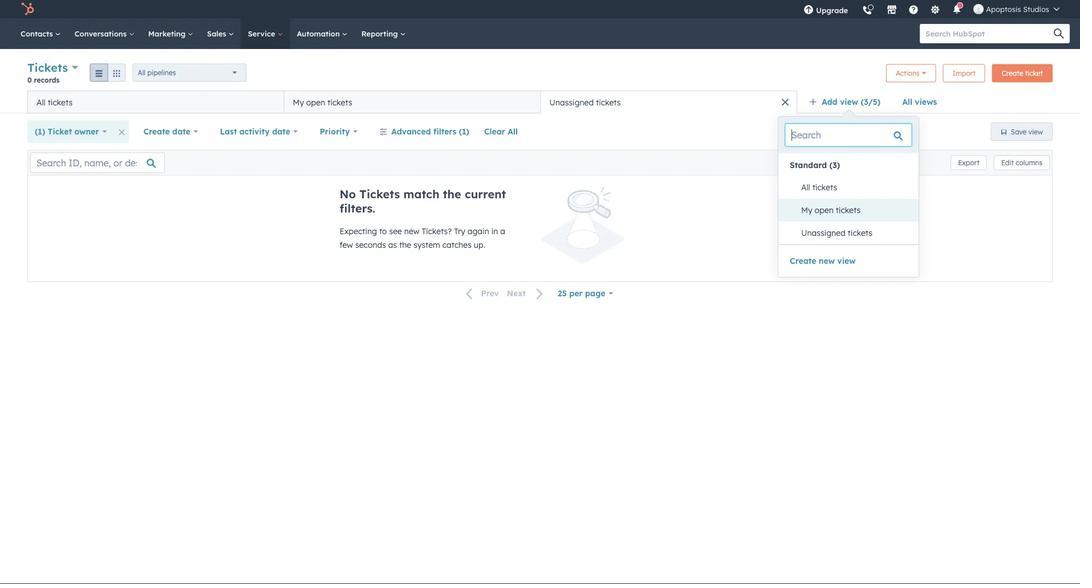 Task type: describe. For each thing, give the bounding box(es) containing it.
0 horizontal spatial unassigned
[[550, 97, 594, 107]]

upgrade image
[[804, 5, 814, 15]]

automation link
[[290, 18, 355, 49]]

match
[[404, 187, 440, 201]]

reporting link
[[355, 18, 413, 49]]

1 vertical spatial all tickets
[[802, 183, 838, 193]]

export
[[958, 159, 980, 167]]

next button
[[503, 286, 551, 301]]

1 horizontal spatial unassigned tickets
[[802, 228, 873, 238]]

calling icon image
[[863, 6, 873, 16]]

open for bottommost my open tickets button
[[815, 205, 834, 215]]

open for the top my open tickets button
[[306, 97, 325, 107]]

system
[[414, 240, 440, 250]]

tickets button
[[27, 59, 78, 76]]

in
[[492, 226, 498, 236]]

marketplaces image
[[887, 5, 898, 15]]

Search ID, name, or description search field
[[30, 153, 165, 173]]

activity
[[239, 127, 270, 137]]

calling icon button
[[858, 1, 878, 18]]

create for create date
[[143, 127, 170, 137]]

25 per page
[[558, 289, 606, 299]]

contacts
[[21, 29, 55, 38]]

marketing link
[[141, 18, 200, 49]]

search button
[[1049, 24, 1070, 43]]

add view (3/5)
[[822, 97, 881, 107]]

advanced
[[392, 127, 431, 137]]

apoptosis studios button
[[967, 0, 1067, 18]]

create new view
[[790, 256, 856, 266]]

marketing
[[148, 29, 188, 38]]

seconds
[[355, 240, 386, 250]]

tara schultz image
[[974, 4, 984, 14]]

catches
[[443, 240, 472, 250]]

studios
[[1024, 4, 1050, 14]]

service
[[248, 29, 277, 38]]

reporting
[[362, 29, 400, 38]]

0 vertical spatial unassigned tickets
[[550, 97, 621, 107]]

all inside button
[[508, 127, 518, 137]]

(1) inside button
[[459, 127, 469, 137]]

create date button
[[136, 120, 206, 143]]

filters
[[434, 127, 457, 137]]

automation
[[297, 29, 342, 38]]

last activity date button
[[213, 120, 306, 143]]

new inside expecting to see new tickets? try again in a few seconds as the system catches up.
[[404, 226, 420, 236]]

advanced filters (1)
[[392, 127, 469, 137]]

apoptosis studios
[[987, 4, 1050, 14]]

import button
[[943, 64, 986, 82]]

upgrade
[[816, 5, 848, 15]]

service link
[[241, 18, 290, 49]]

last
[[220, 127, 237, 137]]

0 vertical spatial my open tickets button
[[284, 91, 541, 114]]

my for bottommost my open tickets button
[[802, 205, 813, 215]]

all pipelines
[[138, 68, 176, 77]]

hubspot link
[[14, 2, 43, 16]]

1 vertical spatial unassigned tickets button
[[790, 222, 919, 245]]

no tickets match the current filters.
[[340, 187, 506, 216]]

standard (3)
[[790, 160, 840, 170]]

ticket
[[48, 127, 72, 137]]

views
[[915, 97, 937, 107]]

the inside expecting to see new tickets? try again in a few seconds as the system catches up.
[[399, 240, 411, 250]]

expecting to see new tickets? try again in a few seconds as the system catches up.
[[340, 226, 505, 250]]

(3)
[[830, 160, 840, 170]]

actions
[[896, 69, 920, 78]]

conversations link
[[68, 18, 141, 49]]

owner
[[74, 127, 99, 137]]

tickets inside no tickets match the current filters.
[[360, 187, 400, 201]]

contacts link
[[14, 18, 68, 49]]

the inside no tickets match the current filters.
[[443, 187, 461, 201]]

date inside create date popup button
[[172, 127, 191, 137]]

add
[[822, 97, 838, 107]]

current
[[465, 187, 506, 201]]

pipelines
[[147, 68, 176, 77]]

sales link
[[200, 18, 241, 49]]

save
[[1011, 128, 1027, 136]]

export button
[[951, 155, 987, 170]]

0 vertical spatial all tickets button
[[27, 91, 284, 114]]

add view (3/5) button
[[802, 91, 895, 114]]

all inside popup button
[[138, 68, 145, 77]]

few
[[340, 240, 353, 250]]

ticket
[[1026, 69, 1043, 78]]

standard
[[790, 160, 827, 170]]

search image
[[1054, 29, 1065, 39]]

up.
[[474, 240, 485, 250]]

next
[[507, 289, 526, 299]]

view inside 'button'
[[838, 256, 856, 266]]

view for save
[[1029, 128, 1043, 136]]

date inside 'last activity date' popup button
[[272, 127, 290, 137]]

tickets inside popup button
[[27, 60, 68, 75]]

notifications button
[[948, 0, 967, 18]]

1 vertical spatial all tickets button
[[790, 176, 919, 199]]

edit columns
[[1002, 159, 1043, 167]]

tickets?
[[422, 226, 452, 236]]

settings image
[[931, 5, 941, 15]]

view for add
[[840, 97, 859, 107]]

group inside tickets banner
[[90, 64, 126, 82]]

standard (3) button
[[779, 156, 919, 175]]



Task type: locate. For each thing, give the bounding box(es) containing it.
1 horizontal spatial my open tickets
[[802, 205, 861, 215]]

all pipelines button
[[133, 64, 247, 82]]

tickets banner
[[27, 59, 1053, 91]]

1 vertical spatial the
[[399, 240, 411, 250]]

hubspot image
[[21, 2, 34, 16]]

all views
[[903, 97, 937, 107]]

all tickets button down standard (3) button
[[790, 176, 919, 199]]

settings link
[[924, 0, 948, 18]]

tickets up records in the left top of the page
[[27, 60, 68, 75]]

create inside popup button
[[143, 127, 170, 137]]

view inside dropdown button
[[840, 97, 859, 107]]

0 vertical spatial the
[[443, 187, 461, 201]]

help image
[[909, 5, 919, 15]]

create new view button
[[790, 254, 856, 268]]

create inside button
[[1002, 69, 1024, 78]]

all tickets button
[[27, 91, 284, 114], [790, 176, 919, 199]]

tickets
[[48, 97, 73, 107], [328, 97, 352, 107], [596, 97, 621, 107], [813, 183, 838, 193], [836, 205, 861, 215], [848, 228, 873, 238]]

1 vertical spatial open
[[815, 205, 834, 215]]

my open tickets button
[[284, 91, 541, 114], [790, 199, 919, 222]]

expecting
[[340, 226, 377, 236]]

1 vertical spatial create
[[143, 127, 170, 137]]

0 vertical spatial create
[[1002, 69, 1024, 78]]

try
[[454, 226, 465, 236]]

pagination navigation
[[460, 286, 551, 301]]

(3/5)
[[861, 97, 881, 107]]

sales
[[207, 29, 229, 38]]

tickets right no
[[360, 187, 400, 201]]

columns
[[1016, 159, 1043, 167]]

0 vertical spatial unassigned
[[550, 97, 594, 107]]

0 vertical spatial all tickets
[[37, 97, 73, 107]]

0
[[27, 76, 32, 84]]

all down 0 records
[[37, 97, 45, 107]]

2 date from the left
[[272, 127, 290, 137]]

0 vertical spatial unassigned tickets button
[[541, 91, 798, 114]]

(1) right filters
[[459, 127, 469, 137]]

again
[[468, 226, 489, 236]]

unassigned down tickets banner
[[550, 97, 594, 107]]

1 vertical spatial my open tickets
[[802, 205, 861, 215]]

2 (1) from the left
[[459, 127, 469, 137]]

see
[[389, 226, 402, 236]]

1 vertical spatial unassigned tickets
[[802, 228, 873, 238]]

2 horizontal spatial create
[[1002, 69, 1024, 78]]

unassigned
[[550, 97, 594, 107], [802, 228, 846, 238]]

a
[[500, 226, 505, 236]]

advanced filters (1) button
[[372, 120, 477, 143]]

create for create new view
[[790, 256, 817, 266]]

0 horizontal spatial the
[[399, 240, 411, 250]]

my open tickets button up advanced
[[284, 91, 541, 114]]

1 vertical spatial my
[[802, 205, 813, 215]]

menu
[[797, 0, 1067, 23]]

priority button
[[312, 120, 365, 143]]

per
[[570, 289, 583, 299]]

0 vertical spatial open
[[306, 97, 325, 107]]

2 vertical spatial create
[[790, 256, 817, 266]]

to
[[379, 226, 387, 236]]

1 horizontal spatial (1)
[[459, 127, 469, 137]]

conversations
[[75, 29, 129, 38]]

help button
[[904, 0, 924, 18]]

date
[[172, 127, 191, 137], [272, 127, 290, 137]]

1 vertical spatial unassigned
[[802, 228, 846, 238]]

apoptosis
[[987, 4, 1021, 14]]

my open tickets up priority
[[293, 97, 352, 107]]

clear
[[484, 127, 505, 137]]

1 vertical spatial new
[[819, 256, 835, 266]]

clear all
[[484, 127, 518, 137]]

(1) ticket owner button
[[27, 120, 114, 143]]

all tickets down standard (3)
[[802, 183, 838, 193]]

page
[[585, 289, 606, 299]]

as
[[388, 240, 397, 250]]

date left the last
[[172, 127, 191, 137]]

marketplaces button
[[880, 0, 904, 18]]

my up 'last activity date' popup button on the left top
[[293, 97, 304, 107]]

prev
[[481, 289, 499, 299]]

1 horizontal spatial my open tickets button
[[790, 199, 919, 222]]

1 horizontal spatial unassigned
[[802, 228, 846, 238]]

my
[[293, 97, 304, 107], [802, 205, 813, 215]]

notifications image
[[952, 5, 963, 15]]

last activity date
[[220, 127, 290, 137]]

all down standard
[[802, 183, 811, 193]]

my open tickets for bottommost my open tickets button
[[802, 205, 861, 215]]

0 vertical spatial my open tickets
[[293, 97, 352, 107]]

1 horizontal spatial new
[[819, 256, 835, 266]]

0 vertical spatial tickets
[[27, 60, 68, 75]]

0 horizontal spatial (1)
[[35, 127, 45, 137]]

Search search field
[[786, 124, 912, 147]]

25 per page button
[[551, 282, 621, 305]]

unassigned tickets button
[[541, 91, 798, 114], [790, 222, 919, 245]]

0 horizontal spatial all tickets button
[[27, 91, 284, 114]]

create
[[1002, 69, 1024, 78], [143, 127, 170, 137], [790, 256, 817, 266]]

my open tickets down (3)
[[802, 205, 861, 215]]

my open tickets button down standard (3) button
[[790, 199, 919, 222]]

records
[[34, 76, 60, 84]]

import
[[953, 69, 976, 78]]

the
[[443, 187, 461, 201], [399, 240, 411, 250]]

unassigned tickets up create new view
[[802, 228, 873, 238]]

create inside 'button'
[[790, 256, 817, 266]]

0 records
[[27, 76, 60, 84]]

open up priority
[[306, 97, 325, 107]]

filters.
[[340, 201, 375, 216]]

1 horizontal spatial my
[[802, 205, 813, 215]]

my open tickets for the top my open tickets button
[[293, 97, 352, 107]]

all left pipelines
[[138, 68, 145, 77]]

view inside button
[[1029, 128, 1043, 136]]

all left 'views'
[[903, 97, 913, 107]]

create date
[[143, 127, 191, 137]]

1 vertical spatial my open tickets button
[[790, 199, 919, 222]]

0 horizontal spatial open
[[306, 97, 325, 107]]

open
[[306, 97, 325, 107], [815, 205, 834, 215]]

clear all button
[[477, 120, 525, 143]]

0 horizontal spatial create
[[143, 127, 170, 137]]

1 horizontal spatial the
[[443, 187, 461, 201]]

date right activity
[[272, 127, 290, 137]]

1 horizontal spatial date
[[272, 127, 290, 137]]

0 vertical spatial my
[[293, 97, 304, 107]]

priority
[[320, 127, 350, 137]]

1 horizontal spatial open
[[815, 205, 834, 215]]

edit
[[1002, 159, 1014, 167]]

0 horizontal spatial my
[[293, 97, 304, 107]]

(1) ticket owner
[[35, 127, 99, 137]]

0 horizontal spatial new
[[404, 226, 420, 236]]

view
[[840, 97, 859, 107], [1029, 128, 1043, 136], [838, 256, 856, 266]]

all
[[138, 68, 145, 77], [903, 97, 913, 107], [37, 97, 45, 107], [508, 127, 518, 137], [802, 183, 811, 193]]

the right as
[[399, 240, 411, 250]]

no
[[340, 187, 356, 201]]

all tickets
[[37, 97, 73, 107], [802, 183, 838, 193]]

unassigned tickets down tickets banner
[[550, 97, 621, 107]]

1 horizontal spatial all tickets button
[[790, 176, 919, 199]]

group
[[90, 64, 126, 82]]

new inside 'button'
[[819, 256, 835, 266]]

save view
[[1011, 128, 1043, 136]]

0 horizontal spatial my open tickets button
[[284, 91, 541, 114]]

1 date from the left
[[172, 127, 191, 137]]

0 horizontal spatial all tickets
[[37, 97, 73, 107]]

open down standard (3)
[[815, 205, 834, 215]]

(1) inside popup button
[[35, 127, 45, 137]]

create ticket
[[1002, 69, 1043, 78]]

save view button
[[991, 123, 1053, 141]]

0 horizontal spatial my open tickets
[[293, 97, 352, 107]]

1 horizontal spatial create
[[790, 256, 817, 266]]

1 vertical spatial view
[[1029, 128, 1043, 136]]

create for create ticket
[[1002, 69, 1024, 78]]

unassigned up create new view
[[802, 228, 846, 238]]

1 horizontal spatial all tickets
[[802, 183, 838, 193]]

1 horizontal spatial tickets
[[360, 187, 400, 201]]

2 vertical spatial view
[[838, 256, 856, 266]]

my for the top my open tickets button
[[293, 97, 304, 107]]

all tickets button down all pipelines
[[27, 91, 284, 114]]

0 horizontal spatial unassigned tickets
[[550, 97, 621, 107]]

all right the clear
[[508, 127, 518, 137]]

25
[[558, 289, 567, 299]]

(1) left ticket
[[35, 127, 45, 137]]

all tickets down records in the left top of the page
[[37, 97, 73, 107]]

new
[[404, 226, 420, 236], [819, 256, 835, 266]]

menu containing apoptosis studios
[[797, 0, 1067, 23]]

the right the match
[[443, 187, 461, 201]]

Search HubSpot search field
[[920, 24, 1060, 43]]

1 vertical spatial tickets
[[360, 187, 400, 201]]

0 vertical spatial view
[[840, 97, 859, 107]]

my down standard
[[802, 205, 813, 215]]

1 (1) from the left
[[35, 127, 45, 137]]

0 vertical spatial new
[[404, 226, 420, 236]]

edit columns button
[[994, 155, 1050, 170]]

all views link
[[895, 91, 945, 114]]

unassigned tickets
[[550, 97, 621, 107], [802, 228, 873, 238]]

prev button
[[460, 286, 503, 301]]

0 horizontal spatial date
[[172, 127, 191, 137]]

0 horizontal spatial tickets
[[27, 60, 68, 75]]

create ticket button
[[992, 64, 1053, 82]]



Task type: vqa. For each thing, say whether or not it's contained in the screenshot.
onboarding.steps.sendTrackedEmailInGmail.title image at the bottom of the page
no



